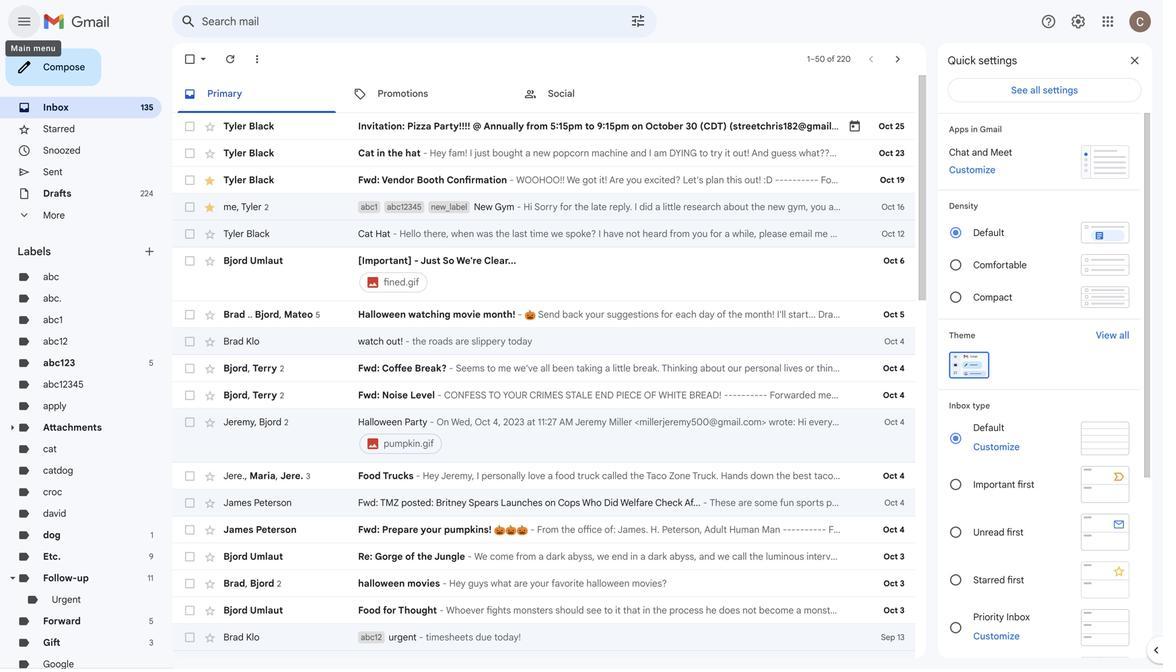 Task type: locate. For each thing, give the bounding box(es) containing it.
back right will on the right of the page
[[1111, 605, 1131, 617]]

long
[[912, 605, 930, 617]]

- left whoever
[[440, 605, 444, 617]]

in right apps
[[971, 125, 978, 135]]

4 fwd: from the top
[[358, 498, 378, 509]]

row containing jeremy
[[172, 409, 916, 463]]

25
[[895, 122, 905, 132]]

abc12 inside abc12 urgent - timesheets due today!
[[361, 633, 382, 643]]

2 oct 3 from the top
[[884, 579, 905, 589]]

0 horizontal spatial gaze
[[889, 605, 909, 617]]

inbox type element
[[949, 401, 1130, 411]]

2 bjord umlaut from the top
[[224, 551, 283, 563]]

oct 4 for food trucks - hey jeremy, i personally love a food truck called the taco zone truck. hands down the best taco truck in la! best regards, maria on mon, sep 11, 2023 at 11:11 am jeremy mille
[[883, 472, 905, 482]]

to left hell
[[857, 309, 866, 321]]

1 vertical spatial peterson
[[256, 525, 297, 536]]

1 vertical spatial of
[[717, 309, 726, 321]]

2 tyler black from the top
[[224, 147, 274, 159]]

are left alright!
[[944, 228, 958, 240]]

sent link
[[43, 166, 63, 178]]

1 terry from the top
[[253, 363, 277, 375]]

3
[[306, 472, 310, 482], [900, 552, 905, 563], [900, 579, 905, 589], [900, 606, 905, 616], [149, 639, 154, 649]]

oct for food trucks
[[883, 472, 898, 482]]

10 row from the top
[[172, 382, 916, 409]]

halloween down noise
[[358, 417, 402, 429]]

starred inside labels navigation
[[43, 123, 75, 135]]

0 vertical spatial back
[[831, 228, 851, 240]]

oct 4
[[885, 337, 905, 347], [883, 364, 905, 374], [883, 391, 905, 401], [885, 418, 905, 428], [883, 472, 905, 482], [885, 499, 905, 509], [883, 526, 905, 536]]

2 umlaut from the top
[[250, 551, 283, 563]]

1 vertical spatial bjord , terry 2
[[224, 390, 284, 401]]

2 vertical spatial umlaut
[[250, 605, 283, 617]]

wed, sep 13, 2023, 1:12 pm element
[[881, 659, 905, 670]]

oct 5
[[884, 310, 905, 320]]

inbox left type
[[949, 401, 971, 411]]

customize button down priority inbox
[[966, 629, 1028, 645]]

- left just
[[414, 255, 419, 267]]

3 brad from the top
[[224, 578, 245, 590]]

out!
[[386, 336, 403, 348]]

fwd: up re:
[[358, 525, 380, 536]]

- right af...
[[703, 498, 708, 509]]

oct for fwd: prepare your pumpkins!
[[883, 526, 898, 536]]

place down compact
[[979, 309, 1003, 321]]

the right day
[[729, 309, 743, 321]]

tyler for cat in the hat -
[[224, 147, 247, 159]]

0 horizontal spatial truck
[[578, 471, 600, 482]]

1 a from the left
[[885, 309, 892, 321]]

2 horizontal spatial are
[[944, 228, 958, 240]]

0 vertical spatial terry
[[253, 363, 277, 375]]

0 horizontal spatial inbox
[[43, 102, 69, 113]]

customize for priority inbox
[[974, 631, 1020, 643]]

2 for fourth row from the bottom of the main content containing primary
[[277, 580, 281, 590]]

bjord umlaut
[[224, 255, 283, 267], [224, 551, 283, 563], [224, 605, 283, 617]]

abc1 inside labels navigation
[[43, 314, 63, 326]]

abc12345 down abc123
[[43, 379, 84, 391]]

pumpkin.gif
[[384, 438, 434, 450]]

0 vertical spatial abc12345
[[387, 202, 422, 212]]

in left la!
[[861, 471, 868, 482]]

fwd: left tmz at the left
[[358, 498, 378, 509]]

4 row from the top
[[172, 194, 916, 221]]

2 vertical spatial back
[[1111, 605, 1131, 617]]

9:15pm
[[597, 121, 630, 132]]

abc123 link
[[43, 358, 75, 369]]

2 terry from the top
[[253, 390, 277, 401]]

cell for oct 6
[[358, 255, 848, 295]]

halloween up watch at bottom
[[358, 309, 406, 321]]

and inside row
[[854, 228, 870, 240]]

0 horizontal spatial your
[[421, 525, 442, 536]]

3 row from the top
[[172, 167, 916, 194]]

abc12 left urgent
[[361, 633, 382, 643]]

compose
[[43, 61, 85, 73]]

13 row from the top
[[172, 490, 916, 517]]

into left an
[[967, 605, 983, 617]]

all inside button
[[1120, 330, 1130, 342]]

3 fwd: from the top
[[358, 390, 380, 402]]

snoozed link
[[43, 145, 81, 157]]

4 for food trucks - hey jeremy, i personally love a food truck called the taco zone truck. hands down the best taco truck in la! best regards, maria on mon, sep 11, 2023 at 11:11 am jeremy mille
[[900, 472, 905, 482]]

1 halloween from the left
[[358, 578, 405, 590]]

1 inside labels navigation
[[151, 531, 154, 541]]

2 fwd: from the top
[[358, 363, 380, 375]]

settings
[[979, 54, 1017, 67], [1043, 84, 1078, 96]]

1 horizontal spatial a
[[945, 309, 951, 321]]

1 vertical spatial cell
[[358, 416, 848, 457]]

starred up an
[[974, 575, 1005, 587]]

2 vertical spatial to
[[604, 605, 613, 617]]

are right roads
[[455, 336, 469, 348]]

truck right taco at the right
[[836, 471, 858, 482]]

umlaut for food for thought - whoever fights monsters should see to it that in the process he does not become a monster. and if you gaze long enough into an abyss, the abyss will gaze back into you
[[250, 605, 283, 617]]

1 halloween from the top
[[358, 309, 406, 321]]

bjord umlaut for re: gorge of the jungle
[[224, 551, 283, 563]]

2 james peterson from the top
[[224, 525, 297, 536]]

0 horizontal spatial starred
[[43, 123, 75, 135]]

0 vertical spatial and
[[972, 147, 988, 159]]

- right the movies
[[443, 578, 447, 590]]

12 row from the top
[[172, 463, 1163, 490]]

cat left hat
[[358, 228, 373, 240]]

oct 16
[[882, 202, 905, 212]]

i right jeremy,
[[477, 471, 479, 482]]

1 into from the left
[[967, 605, 983, 617]]

watch
[[358, 336, 384, 348]]

0 vertical spatial jeremy
[[224, 417, 254, 428]]

3 oct 3 from the top
[[884, 606, 905, 616]]

gift link
[[43, 638, 60, 649]]

tab list containing primary
[[172, 75, 916, 113]]

bjord , terry 2 for fwd: coffee break?
[[224, 363, 284, 375]]

inbox inside labels navigation
[[43, 102, 69, 113]]

bjord , terry 2
[[224, 363, 284, 375], [224, 390, 284, 401]]

1 horizontal spatial your
[[530, 578, 549, 590]]

of
[[827, 54, 835, 64], [717, 309, 726, 321], [405, 551, 415, 563]]

0 vertical spatial james
[[224, 498, 252, 509]]

brad
[[224, 309, 245, 321], [224, 336, 244, 348], [224, 578, 245, 590], [224, 632, 244, 644]]

abc12 down the "abc1" link at the left of page
[[43, 336, 68, 348]]

12
[[898, 229, 905, 239]]

0 vertical spatial customize button
[[941, 162, 1004, 178]]

0 horizontal spatial hey
[[423, 471, 439, 482]]

james peterson for fwd: tmz posted: britney spears launches on cops who did welfare check af...
[[224, 498, 292, 509]]

2 gaze from the left
[[1088, 605, 1108, 617]]

cat for cat hat - hello there, when was the last time we spoke? i have not heard from you for a while, please email me back and let me know you are alright!
[[358, 228, 373, 240]]

of right 50 at the top of the page
[[827, 54, 835, 64]]

your for prepare
[[421, 525, 442, 536]]

peterson for fwd: prepare your pumpkins!
[[256, 525, 297, 536]]

settings image
[[1071, 13, 1087, 30]]

email
[[790, 228, 813, 240]]

30
[[686, 121, 698, 132]]

more image
[[250, 53, 264, 66]]

row containing jere.
[[172, 463, 1163, 490]]

black for cat hat - hello there, when was the last time we spoke? i have not heard from you for a while, please email me back and let me know you are alright!
[[247, 228, 270, 240]]

customize for default
[[974, 442, 1020, 453]]

oct for fwd: coffee break?
[[883, 364, 898, 374]]

customize down priority inbox
[[974, 631, 1020, 643]]

if
[[863, 605, 868, 617]]

2 vertical spatial customize
[[974, 631, 1020, 643]]

cat down invitation:
[[358, 147, 374, 159]]

advanced search options image
[[625, 7, 652, 34]]

view
[[1096, 330, 1117, 342]]

1 vertical spatial not
[[743, 605, 757, 617]]

oct
[[879, 122, 893, 132], [879, 148, 894, 159], [880, 175, 895, 185], [882, 202, 895, 212], [882, 229, 896, 239], [884, 256, 898, 266], [884, 310, 898, 320], [885, 337, 898, 347], [883, 364, 898, 374], [883, 391, 898, 401], [885, 418, 898, 428], [883, 472, 898, 482], [885, 499, 898, 509], [883, 526, 898, 536], [884, 552, 898, 563], [884, 579, 898, 589], [884, 606, 898, 616]]

hell
[[868, 309, 883, 321]]

sep left "11,"
[[1010, 471, 1027, 482]]

re: gorge of the jungle -
[[358, 551, 474, 563]]

main content
[[172, 75, 1163, 670]]

gaze right will on the right of the page
[[1088, 605, 1108, 617]]

jeremy
[[224, 417, 254, 428], [1110, 471, 1142, 482]]

1 horizontal spatial abc12345
[[387, 202, 422, 212]]

and left let
[[854, 228, 870, 240]]

customize button for chat and meet
[[941, 162, 1004, 178]]

1 vertical spatial starred
[[974, 575, 1005, 587]]

settings right see
[[1043, 84, 1078, 96]]

brad klo down brad , bjord 2
[[224, 632, 260, 644]]

0 vertical spatial brad klo
[[224, 336, 260, 348]]

halloween for halloween party -
[[358, 417, 402, 429]]

1 place from the left
[[919, 309, 943, 321]]

guys
[[468, 578, 488, 590]]

0 horizontal spatial abc12
[[43, 336, 68, 348]]

1 klo from the top
[[246, 336, 260, 348]]

james
[[224, 498, 252, 509], [224, 525, 254, 536]]

0 horizontal spatial all
[[1031, 84, 1041, 96]]

0 horizontal spatial from
[[526, 121, 548, 132]]

main content containing primary
[[172, 75, 1163, 670]]

of right day
[[717, 309, 726, 321]]

the left last
[[496, 228, 510, 240]]

None checkbox
[[183, 53, 197, 66], [183, 174, 197, 187], [183, 201, 197, 214], [183, 228, 197, 241], [183, 308, 197, 322], [183, 335, 197, 349], [183, 362, 197, 376], [183, 416, 197, 430], [183, 470, 197, 483], [183, 551, 197, 564], [183, 605, 197, 618], [183, 632, 197, 645], [183, 53, 197, 66], [183, 174, 197, 187], [183, 201, 197, 214], [183, 228, 197, 241], [183, 308, 197, 322], [183, 335, 197, 349], [183, 362, 197, 376], [183, 416, 197, 430], [183, 470, 197, 483], [183, 551, 197, 564], [183, 605, 197, 618], [183, 632, 197, 645]]

month! up slippery
[[483, 309, 516, 321]]

hey for hey jeremy, i personally love a food truck called the taco zone truck. hands down the best taco truck in la! best regards, maria on mon, sep 11, 2023 at 11:11 am jeremy mille
[[423, 471, 439, 482]]

1 horizontal spatial not
[[743, 605, 757, 617]]

hey left guys
[[449, 578, 466, 590]]

your left the suggestions
[[586, 309, 605, 321]]

slippery
[[472, 336, 506, 348]]

hat
[[376, 228, 391, 240]]

your for back
[[586, 309, 605, 321]]

tyler for cat hat - hello there, when was the last time we spoke? i have not heard from you for a while, please email me back and let me know you are alright!
[[224, 228, 244, 240]]

1 horizontal spatial sep
[[1010, 471, 1027, 482]]

vendor
[[382, 174, 415, 186]]

starred for starred link
[[43, 123, 75, 135]]

1 umlaut from the top
[[250, 255, 283, 267]]

2 vertical spatial for
[[383, 605, 396, 617]]

on right 9:15pm
[[632, 121, 643, 132]]

urgent
[[389, 632, 417, 644]]

1 vertical spatial default
[[974, 422, 1005, 434]]

a left while, in the right top of the page
[[725, 228, 730, 240]]

cops
[[558, 498, 580, 509]]

1 vertical spatial umlaut
[[250, 551, 283, 563]]

peterson for fwd: tmz posted: britney spears launches on cops who did welfare check af...
[[254, 498, 292, 509]]

abyss,
[[999, 605, 1026, 617]]

james peterson
[[224, 498, 292, 509], [224, 525, 297, 536]]

2 klo from the top
[[246, 632, 260, 644]]

[important]
[[358, 255, 412, 267]]

2 brad klo from the top
[[224, 632, 260, 644]]

oct 4 for fwd: noise level -
[[883, 391, 905, 401]]

1 horizontal spatial abc1
[[361, 202, 378, 212]]

2 inside 'me , tyler 2'
[[264, 202, 269, 213]]

all inside 'button'
[[1031, 84, 1041, 96]]

klo down brad , bjord 2
[[246, 632, 260, 644]]

dog
[[43, 530, 61, 542]]

jere.
[[224, 470, 245, 482], [281, 470, 303, 482]]

1 james from the top
[[224, 498, 252, 509]]

so
[[443, 255, 455, 267]]

1 oct 3 from the top
[[884, 552, 905, 563]]

james up brad , bjord 2
[[224, 525, 254, 536]]

bjord umlaut up brad , bjord 2
[[224, 551, 283, 563]]

1 james peterson from the top
[[224, 498, 292, 509]]

0 horizontal spatial into
[[967, 605, 983, 617]]

2 for row containing me
[[264, 202, 269, 213]]

not right "have"
[[626, 228, 640, 240]]

maria down jeremy , bjord 2
[[250, 470, 276, 482]]

16 row from the top
[[172, 571, 916, 598]]

2 place from the left
[[979, 309, 1003, 321]]

maria left on
[[946, 471, 970, 482]]

cell containing [important] - just so we're clear...
[[358, 255, 848, 295]]

oct for re: gorge of the jungle
[[884, 552, 898, 563]]

0 vertical spatial 1
[[807, 54, 810, 64]]

klo down ..
[[246, 336, 260, 348]]

food
[[555, 471, 575, 482]]

truck right "food"
[[578, 471, 600, 482]]

booth
[[417, 174, 445, 186]]

, for fourth row from the bottom of the main content containing primary
[[245, 578, 248, 590]]

2 bjord , terry 2 from the top
[[224, 390, 284, 401]]

for left thought
[[383, 605, 396, 617]]

0 vertical spatial james peterson
[[224, 498, 292, 509]]

🎃 image
[[525, 310, 536, 321], [494, 525, 505, 537], [505, 525, 517, 537], [517, 525, 528, 537]]

1 up 9
[[151, 531, 154, 541]]

14 row from the top
[[172, 517, 916, 544]]

3 inside labels navigation
[[149, 639, 154, 649]]

fwd: left noise
[[358, 390, 380, 402]]

0 vertical spatial halloween
[[358, 309, 406, 321]]

from right heard
[[670, 228, 690, 240]]

0 horizontal spatial maria
[[250, 470, 276, 482]]

oct for fwd: noise level
[[883, 391, 898, 401]]

1 vertical spatial settings
[[1043, 84, 1078, 96]]

1 vertical spatial inbox
[[949, 401, 971, 411]]

fwd: left vendor
[[358, 174, 380, 186]]

priority inbox
[[974, 612, 1030, 624]]

starred up snoozed link
[[43, 123, 75, 135]]

1 vertical spatial your
[[421, 525, 442, 536]]

- right hat in the left top of the page
[[423, 147, 428, 159]]

0 vertical spatial starred
[[43, 123, 75, 135]]

cell
[[358, 255, 848, 295], [358, 416, 848, 457]]

called
[[602, 471, 628, 482]]

inbox for inbox
[[43, 102, 69, 113]]

None search field
[[172, 5, 657, 38]]

2 quiet from the left
[[953, 309, 977, 321]]

james for fwd: tmz posted: britney spears launches on cops who did welfare check af...
[[224, 498, 252, 509]]

3 umlaut from the top
[[250, 605, 283, 617]]

4 tyler black from the top
[[224, 228, 270, 240]]

13
[[898, 633, 905, 643]]

0 vertical spatial on
[[632, 121, 643, 132]]

-
[[423, 147, 428, 159], [510, 174, 514, 186], [517, 201, 521, 213], [393, 228, 397, 240], [414, 255, 419, 267], [516, 309, 525, 321], [406, 336, 410, 348], [449, 363, 454, 375], [437, 390, 442, 402], [430, 417, 434, 429], [416, 471, 420, 482], [703, 498, 708, 509], [528, 525, 537, 536], [468, 551, 472, 563], [443, 578, 447, 590], [440, 605, 444, 617], [419, 632, 424, 644]]

cat hat - hello there, when was the last time we spoke? i have not heard from you for a while, please email me back and let me know you are alright!
[[358, 228, 990, 240]]

3 for halloween movies - hey guys what are your favorite halloween movies?
[[900, 579, 905, 589]]

1 vertical spatial bjord umlaut
[[224, 551, 283, 563]]

customize down chat
[[949, 164, 996, 176]]

primary
[[207, 88, 242, 100]]

- down fwd: tmz posted: britney spears launches on cops who did welfare check af... -
[[528, 525, 537, 536]]

umlaut down brad , bjord 2
[[250, 605, 283, 617]]

4 for fwd: coffee break? -
[[900, 364, 905, 374]]

mille
[[1144, 471, 1163, 482]]

0 vertical spatial are
[[944, 228, 958, 240]]

220
[[837, 54, 851, 64]]

james peterson down jere. , maria , jere. 3
[[224, 498, 292, 509]]

9 row from the top
[[172, 356, 916, 382]]

row
[[172, 113, 916, 140], [172, 140, 916, 167], [172, 167, 916, 194], [172, 194, 916, 221], [172, 221, 990, 248], [172, 248, 916, 302], [172, 302, 1010, 329], [172, 329, 916, 356], [172, 356, 916, 382], [172, 382, 916, 409], [172, 409, 916, 463], [172, 463, 1163, 490], [172, 490, 916, 517], [172, 517, 916, 544], [172, 544, 916, 571], [172, 571, 916, 598], [172, 598, 1163, 625], [172, 625, 916, 652], [172, 652, 916, 670]]

hands
[[721, 471, 748, 482]]

day
[[699, 309, 715, 321]]

umlaut up brad .. bjord , mateo 5
[[250, 255, 283, 267]]

2 vertical spatial bjord umlaut
[[224, 605, 283, 617]]

0 vertical spatial default
[[974, 227, 1005, 239]]

11 row from the top
[[172, 409, 916, 463]]

month!
[[483, 309, 516, 321], [745, 309, 775, 321]]

2 cat from the top
[[358, 228, 373, 240]]

oct 4 for fwd: tmz posted: britney spears launches on cops who did welfare check af... -
[[885, 499, 905, 509]]

i'll
[[777, 309, 786, 321]]

oct 4 for fwd: coffee break? -
[[883, 364, 905, 374]]

1 gaze from the left
[[889, 605, 909, 617]]

more
[[43, 210, 65, 221]]

inbox link
[[43, 102, 69, 113]]

bjord umlaut up ..
[[224, 255, 283, 267]]

james down jere. , maria , jere. 3
[[224, 498, 252, 509]]

abc12345 inside labels navigation
[[43, 379, 84, 391]]

, for row containing me
[[237, 201, 239, 213]]

0 horizontal spatial a
[[548, 471, 553, 482]]

a right the become
[[796, 605, 802, 617]]

0 horizontal spatial place
[[919, 309, 943, 321]]

enough
[[932, 605, 965, 617]]

oct 23
[[879, 148, 905, 159]]

2 brad from the top
[[224, 336, 244, 348]]

process
[[670, 605, 704, 617]]

1 vertical spatial food
[[358, 605, 381, 617]]

from left 5:15pm
[[526, 121, 548, 132]]

la!
[[870, 471, 884, 482]]

a up the theme
[[945, 309, 951, 321]]

2 halloween from the top
[[358, 417, 402, 429]]

brad klo
[[224, 336, 260, 348], [224, 632, 260, 644]]

and inside the chat and meet customize
[[972, 147, 988, 159]]

me , tyler 2
[[224, 201, 269, 213]]

0 vertical spatial of
[[827, 54, 835, 64]]

1 brad klo from the top
[[224, 336, 260, 348]]

primary tab
[[172, 75, 341, 113]]

1 default from the top
[[974, 227, 1005, 239]]

1 food from the top
[[358, 471, 381, 482]]

hey left jeremy,
[[423, 471, 439, 482]]

0 vertical spatial inbox
[[43, 102, 69, 113]]

1 vertical spatial cat
[[358, 228, 373, 240]]

terry up jeremy , bjord 2
[[253, 390, 277, 401]]

6 row from the top
[[172, 248, 916, 302]]

0 horizontal spatial quiet
[[894, 309, 917, 321]]

2 food from the top
[[358, 605, 381, 617]]

food for thought - whoever fights monsters should see to it that in the process he does not become a monster. and if you gaze long enough into an abyss, the abyss will gaze back into you
[[358, 605, 1163, 617]]

1 horizontal spatial inbox
[[949, 401, 971, 411]]

2 james from the top
[[224, 525, 254, 536]]

fwd: for fwd: noise level
[[358, 390, 380, 402]]

- right hat
[[393, 228, 397, 240]]

2 for 9th row
[[280, 364, 284, 374]]

your up monsters at the bottom of the page
[[530, 578, 549, 590]]

4 for watch out! - the roads are slippery today
[[900, 337, 905, 347]]

pizza
[[407, 121, 431, 132]]

None checkbox
[[183, 120, 197, 133], [183, 147, 197, 160], [183, 255, 197, 268], [183, 389, 197, 403], [183, 497, 197, 510], [183, 524, 197, 537], [183, 578, 197, 591], [183, 659, 197, 670], [183, 120, 197, 133], [183, 147, 197, 160], [183, 255, 197, 268], [183, 389, 197, 403], [183, 497, 197, 510], [183, 524, 197, 537], [183, 578, 197, 591], [183, 659, 197, 670]]

all right view
[[1120, 330, 1130, 342]]

all right see
[[1031, 84, 1041, 96]]

2 cell from the top
[[358, 416, 848, 457]]

2 horizontal spatial of
[[827, 54, 835, 64]]

1 cat from the top
[[358, 147, 374, 159]]

1 cell from the top
[[358, 255, 848, 295]]

2 inside jeremy , bjord 2
[[284, 418, 289, 428]]

3 bjord umlaut from the top
[[224, 605, 283, 617]]

labels heading
[[18, 245, 143, 259]]

1 horizontal spatial starred
[[974, 575, 1005, 587]]

not right does
[[743, 605, 757, 617]]

meet
[[991, 147, 1013, 159]]

settings right quick
[[979, 54, 1017, 67]]

into right will on the right of the page
[[1134, 605, 1150, 617]]

fwd: vendor booth confirmation -
[[358, 174, 516, 186]]

customize button up mon,
[[966, 440, 1028, 456]]

black for cat in the hat -
[[249, 147, 274, 159]]

1 vertical spatial abc1
[[43, 314, 63, 326]]

inbox right an
[[1007, 612, 1030, 624]]

abc12345 inside main content
[[387, 202, 422, 212]]

0 horizontal spatial and
[[854, 228, 870, 240]]

1 horizontal spatial month!
[[745, 309, 775, 321]]

urgent link
[[52, 595, 81, 606]]

0 horizontal spatial abc12345
[[43, 379, 84, 391]]

to left 9:15pm
[[585, 121, 595, 132]]

0 horizontal spatial jere.
[[224, 470, 245, 482]]

calendar event image
[[848, 120, 862, 133]]

1 vertical spatial halloween
[[358, 417, 402, 429]]

4
[[900, 337, 905, 347], [900, 364, 905, 374], [900, 391, 905, 401], [900, 418, 905, 428], [900, 472, 905, 482], [900, 499, 905, 509], [900, 526, 905, 536]]

oct for halloween watching movie month!
[[884, 310, 898, 320]]

abc12 inside labels navigation
[[43, 336, 68, 348]]

first for unread first
[[1007, 527, 1024, 539]]

1 horizontal spatial halloween
[[587, 578, 630, 590]]

to left it
[[604, 605, 613, 617]]

apply
[[43, 401, 66, 412]]

- right gym
[[517, 201, 521, 213]]

klo
[[246, 336, 260, 348], [246, 632, 260, 644]]

1 vertical spatial customize button
[[966, 440, 1028, 456]]

1 bjord umlaut from the top
[[224, 255, 283, 267]]

0 vertical spatial settings
[[979, 54, 1017, 67]]

1 vertical spatial for
[[661, 309, 673, 321]]

and right chat
[[972, 147, 988, 159]]

0 vertical spatial umlaut
[[250, 255, 283, 267]]

place
[[919, 309, 943, 321], [979, 309, 1003, 321]]

umlaut up brad , bjord 2
[[250, 551, 283, 563]]

2 vertical spatial are
[[514, 578, 528, 590]]

0 horizontal spatial back
[[563, 309, 583, 321]]

cell containing halloween party
[[358, 416, 848, 457]]

a right love at bottom
[[548, 471, 553, 482]]

5
[[900, 310, 905, 320], [316, 310, 320, 320], [149, 359, 154, 369], [149, 617, 154, 627]]

the left best
[[777, 471, 791, 482]]

the left hat in the left top of the page
[[388, 147, 403, 159]]

fwd:
[[358, 174, 380, 186], [358, 363, 380, 375], [358, 390, 380, 402], [358, 498, 378, 509], [358, 525, 380, 536]]

for left each
[[661, 309, 673, 321]]

1 vertical spatial customize
[[974, 442, 1020, 453]]

0 vertical spatial klo
[[246, 336, 260, 348]]

customize button for priority inbox
[[966, 629, 1028, 645]]

default down type
[[974, 422, 1005, 434]]

oct for food for thought
[[884, 606, 898, 616]]

0 vertical spatial for
[[710, 228, 722, 240]]

0 vertical spatial hey
[[423, 471, 439, 482]]

1 fwd: from the top
[[358, 174, 380, 186]]

terry down brad .. bjord , mateo 5
[[253, 363, 277, 375]]

0 horizontal spatial i
[[477, 471, 479, 482]]

1 vertical spatial sep
[[881, 633, 896, 643]]

fwd: down watch at bottom
[[358, 363, 380, 375]]

1 horizontal spatial place
[[979, 309, 1003, 321]]

a right hell
[[885, 309, 892, 321]]

2 horizontal spatial a
[[796, 605, 802, 617]]

abc1 inside main content
[[361, 202, 378, 212]]

1 bjord , terry 2 from the top
[[224, 363, 284, 375]]

tab list
[[172, 75, 916, 113]]

1 vertical spatial i
[[477, 471, 479, 482]]

abc1 up hat
[[361, 202, 378, 212]]

halloween up it
[[587, 578, 630, 590]]

0 vertical spatial i
[[599, 228, 601, 240]]

3 tyler black from the top
[[224, 174, 274, 186]]

food
[[358, 471, 381, 482], [358, 605, 381, 617]]

1 for 1 50 of 220
[[807, 54, 810, 64]]

follow-up
[[43, 573, 89, 585]]

0 vertical spatial customize
[[949, 164, 996, 176]]

quiet up the theme
[[953, 309, 977, 321]]

2 vertical spatial oct 3
[[884, 606, 905, 616]]

2 inside brad , bjord 2
[[277, 580, 281, 590]]

britney
[[436, 498, 467, 509]]

1 horizontal spatial on
[[632, 121, 643, 132]]

2 jere. from the left
[[281, 470, 303, 482]]

quiet right hell
[[894, 309, 917, 321]]

james for fwd: prepare your pumpkins!
[[224, 525, 254, 536]]

0 horizontal spatial jeremy
[[224, 417, 254, 428]]

have
[[604, 228, 624, 240]]

1 vertical spatial abc12345
[[43, 379, 84, 391]]

1 vertical spatial to
[[857, 309, 866, 321]]

0 vertical spatial bjord umlaut
[[224, 255, 283, 267]]

quiet
[[894, 309, 917, 321], [953, 309, 977, 321]]



Task type: describe. For each thing, give the bounding box(es) containing it.
drag
[[819, 309, 839, 321]]

fwd: for fwd: coffee break?
[[358, 363, 380, 375]]

social tab
[[513, 75, 683, 113]]

gift
[[43, 638, 60, 649]]

party
[[405, 417, 428, 429]]

first for important first
[[1018, 479, 1035, 491]]

1 vertical spatial from
[[670, 228, 690, 240]]

oct for watch out!
[[885, 337, 898, 347]]

1 quiet from the left
[[894, 309, 917, 321]]

2 truck from the left
[[836, 471, 858, 482]]

2 into from the left
[[1134, 605, 1150, 617]]

hello
[[400, 228, 421, 240]]

invitation: pizza party!!!! @ annually from 5:15pm to 9:15pm on october 30 (cdt) (streetchris182@gmail.com) link
[[358, 120, 858, 133]]

david
[[43, 508, 66, 520]]

1 horizontal spatial are
[[514, 578, 528, 590]]

klo for sep 13
[[246, 632, 260, 644]]

2 vertical spatial your
[[530, 578, 549, 590]]

view all
[[1096, 330, 1130, 342]]

oct for fwd: vendor booth confirmation
[[880, 175, 895, 185]]

bjord , terry 2 for fwd: noise level
[[224, 390, 284, 401]]

bjord umlaut for food for thought
[[224, 605, 283, 617]]

oct 3 for whoever fights monsters should see to it that in the process he does not become a monster. and if you gaze long enough into an abyss, the abyss will gaze back into you
[[884, 606, 905, 616]]

watch out! - the roads are slippery today
[[358, 336, 532, 348]]

etc. link
[[43, 551, 61, 563]]

abc12 for abc12
[[43, 336, 68, 348]]

labels navigation
[[0, 43, 172, 670]]

- right party
[[430, 417, 434, 429]]

4 for fwd: noise level -
[[900, 391, 905, 401]]

important
[[974, 479, 1016, 491]]

oct 19
[[880, 175, 905, 185]]

0 vertical spatial from
[[526, 121, 548, 132]]

2 a from the left
[[945, 309, 951, 321]]

0 horizontal spatial for
[[383, 605, 396, 617]]

know
[[901, 228, 924, 240]]

truck.
[[693, 471, 719, 482]]

1 tyler black from the top
[[224, 121, 274, 132]]

noise
[[382, 390, 408, 402]]

hey for hey guys what are your favorite halloween movies?
[[449, 578, 466, 590]]

abc
[[43, 271, 59, 283]]

all for view
[[1120, 330, 1130, 342]]

labels
[[18, 245, 51, 259]]

am
[[1094, 471, 1109, 482]]

1 for 1
[[151, 531, 154, 541]]

quick settings element
[[948, 54, 1017, 78]]

spoke?
[[566, 228, 596, 240]]

- right out!
[[406, 336, 410, 348]]

starred link
[[43, 123, 75, 135]]

15 row from the top
[[172, 544, 916, 571]]

- up today
[[516, 309, 525, 321]]

who
[[582, 498, 602, 509]]

drafts link
[[43, 188, 71, 200]]

taco
[[647, 471, 667, 482]]

time
[[530, 228, 549, 240]]

2 default from the top
[[974, 422, 1005, 434]]

cat link
[[43, 444, 57, 455]]

gmail image
[[43, 8, 116, 35]]

16
[[897, 202, 905, 212]]

croc link
[[43, 487, 62, 499]]

in right that
[[643, 605, 651, 617]]

new_label
[[431, 202, 467, 212]]

tyler for fwd: vendor booth confirmation -
[[224, 174, 247, 186]]

tab list inside main content
[[172, 75, 916, 113]]

0 horizontal spatial are
[[455, 336, 469, 348]]

1 month! from the left
[[483, 309, 516, 321]]

klo for oct 4
[[246, 336, 260, 348]]

halloween for halloween watching movie month!
[[358, 309, 406, 321]]

2 row from the top
[[172, 140, 916, 167]]

oct for cat in the hat
[[879, 148, 894, 159]]

last
[[512, 228, 528, 240]]

abc1 link
[[43, 314, 63, 326]]

he
[[706, 605, 717, 617]]

important first
[[974, 479, 1035, 491]]

1 jere. from the left
[[224, 470, 245, 482]]

customize button for default
[[966, 440, 1028, 456]]

abc123
[[43, 358, 75, 369]]

sep 13
[[881, 633, 905, 643]]

2 horizontal spatial for
[[710, 228, 722, 240]]

1 vertical spatial jeremy
[[1110, 471, 1142, 482]]

the left roads
[[412, 336, 426, 348]]

oct 3 for hey guys what are your favorite halloween movies?
[[884, 579, 905, 589]]

0 horizontal spatial to
[[585, 121, 595, 132]]

hat
[[406, 147, 421, 159]]

display density element
[[949, 201, 1130, 211]]

quick settings
[[948, 54, 1017, 67]]

terry for fwd: coffee break?
[[253, 363, 277, 375]]

gmail
[[980, 125, 1002, 135]]

cat
[[43, 444, 57, 455]]

3 inside jere. , maria , jere. 3
[[306, 472, 310, 482]]

tmz
[[380, 498, 399, 509]]

fights
[[487, 605, 511, 617]]

send
[[538, 309, 560, 321]]

the left "abyss"
[[1028, 605, 1042, 617]]

support image
[[1041, 13, 1057, 30]]

david link
[[43, 508, 66, 520]]

tyler black for cat in the hat
[[224, 147, 274, 159]]

attachments link
[[43, 422, 102, 434]]

cell for oct 4
[[358, 416, 848, 457]]

18 row from the top
[[172, 625, 916, 652]]

jeremy , bjord 2
[[224, 417, 289, 428]]

1 brad from the top
[[224, 309, 245, 321]]

- right urgent
[[419, 632, 424, 644]]

0 vertical spatial not
[[626, 228, 640, 240]]

11,
[[1029, 471, 1039, 482]]

terry for fwd: noise level
[[253, 390, 277, 401]]

favorite
[[552, 578, 584, 590]]

the left "taco"
[[630, 471, 644, 482]]

1 vertical spatial a
[[548, 471, 553, 482]]

the left jungle
[[417, 551, 433, 563]]

all for see
[[1031, 84, 1041, 96]]

2 halloween from the left
[[587, 578, 630, 590]]

catdog
[[43, 465, 73, 477]]

inbox for inbox type
[[949, 401, 971, 411]]

roads
[[429, 336, 453, 348]]

halloween party -
[[358, 417, 437, 429]]

5 inside brad .. bjord , mateo 5
[[316, 310, 320, 320]]

fwd: noise level -
[[358, 390, 444, 402]]

a for the
[[796, 605, 802, 617]]

1 vertical spatial on
[[545, 498, 556, 509]]

food trucks - hey jeremy, i personally love a food truck called the taco zone truck. hands down the best taco truck in la! best regards, maria on mon, sep 11, 2023 at 11:11 am jeremy mille
[[358, 471, 1163, 482]]

1 truck from the left
[[578, 471, 600, 482]]

cat for cat in the hat -
[[358, 147, 374, 159]]

we
[[551, 228, 563, 240]]

5 row from the top
[[172, 221, 990, 248]]

pumpkins!
[[444, 525, 492, 536]]

new
[[474, 201, 493, 213]]

launches
[[501, 498, 543, 509]]

, for 9th row
[[248, 363, 250, 375]]

4 brad from the top
[[224, 632, 244, 644]]

0 horizontal spatial sep
[[881, 633, 896, 643]]

- up gym
[[510, 174, 514, 186]]

of for re: gorge of the jungle -
[[405, 551, 415, 563]]

invitation: pizza party!!!! @ annually from 5:15pm to 9:15pm on october 30 (cdt) (streetchris182@gmail.com)
[[358, 121, 858, 132]]

main
[[11, 44, 31, 53]]

Search mail text field
[[202, 15, 593, 28]]

will
[[1072, 605, 1085, 617]]

alright!
[[960, 228, 990, 240]]

abc12 for abc12 urgent - timesheets due today!
[[361, 633, 382, 643]]

2 month! from the left
[[745, 309, 775, 321]]

first for starred first
[[1008, 575, 1025, 587]]

row containing me
[[172, 194, 916, 221]]

1 horizontal spatial back
[[831, 228, 851, 240]]

2 for row containing jeremy
[[284, 418, 289, 428]]

promotions tab
[[343, 75, 512, 113]]

2 for 10th row from the top
[[280, 391, 284, 401]]

jere. , maria , jere. 3
[[224, 470, 310, 482]]

in down invitation:
[[377, 147, 385, 159]]

please
[[759, 228, 787, 240]]

brad , bjord 2
[[224, 578, 281, 590]]

1 50 of 220
[[807, 54, 851, 64]]

4 for fwd: tmz posted: britney spears launches on cops who did welfare check af... -
[[900, 499, 905, 509]]

oct 4 for watch out! - the roads are slippery today
[[885, 337, 905, 347]]

october
[[646, 121, 684, 132]]

black for fwd: vendor booth confirmation -
[[249, 174, 274, 186]]

croc
[[43, 487, 62, 499]]

1 horizontal spatial i
[[599, 228, 601, 240]]

abyss
[[1045, 605, 1069, 617]]

, for row containing jere.
[[245, 470, 247, 482]]

customize inside the chat and meet customize
[[949, 164, 996, 176]]

oct for fwd: tmz posted: britney spears launches on cops who did welfare check af...
[[885, 499, 898, 509]]

on
[[972, 471, 985, 482]]

starred for starred first
[[974, 575, 1005, 587]]

the left process
[[653, 605, 667, 617]]

theme element
[[949, 329, 976, 343]]

oct for cat hat
[[882, 229, 896, 239]]

a for have
[[725, 228, 730, 240]]

invitation:
[[358, 121, 405, 132]]

brad klo for oct 4
[[224, 336, 260, 348]]

tyler black for fwd: vendor booth confirmation
[[224, 174, 274, 186]]

refresh image
[[224, 53, 237, 66]]

- right jungle
[[468, 551, 472, 563]]

oct for halloween movies
[[884, 579, 898, 589]]

, for row containing jeremy
[[254, 417, 257, 428]]

settings inside 'button'
[[1043, 84, 1078, 96]]

drafts
[[43, 188, 71, 200]]

dog link
[[43, 530, 61, 542]]

food for food trucks - hey jeremy, i personally love a food truck called the taco zone truck. hands down the best taco truck in la! best regards, maria on mon, sep 11, 2023 at 11:11 am jeremy mille
[[358, 471, 381, 482]]

0 vertical spatial sep
[[1010, 471, 1027, 482]]

- right trucks
[[416, 471, 420, 482]]

jungle
[[434, 551, 465, 563]]

food for food for thought - whoever fights monsters should see to it that in the process he does not become a monster. and if you gaze long enough into an abyss, the abyss will gaze back into you
[[358, 605, 381, 617]]

5:15pm
[[550, 121, 583, 132]]

17 row from the top
[[172, 598, 1163, 625]]

apps in gmail
[[949, 125, 1002, 135]]

(cdt)
[[700, 121, 727, 132]]

sent
[[43, 166, 63, 178]]

tyler black for cat hat
[[224, 228, 270, 240]]

oct 12
[[882, 229, 905, 239]]

search mail image
[[176, 9, 201, 34]]

apps
[[949, 125, 969, 135]]

theme
[[949, 331, 976, 341]]

5 fwd: from the top
[[358, 525, 380, 536]]

see all settings
[[1012, 84, 1078, 96]]

- right level
[[437, 390, 442, 402]]

1 horizontal spatial maria
[[946, 471, 970, 482]]

older image
[[891, 53, 905, 66]]

fwd: for fwd: tmz posted: britney spears launches on cops who did welfare check af...
[[358, 498, 378, 509]]

3 for re: gorge of the jungle -
[[900, 552, 905, 563]]

11
[[148, 574, 154, 584]]

2 horizontal spatial to
[[857, 309, 866, 321]]

social
[[548, 88, 575, 100]]

oct 6
[[884, 256, 905, 266]]

2 horizontal spatial back
[[1111, 605, 1131, 617]]

forward link
[[43, 616, 81, 628]]

1 horizontal spatial of
[[717, 309, 726, 321]]

timesheets
[[426, 632, 473, 644]]

brad klo for sep 13
[[224, 632, 260, 644]]

, for 10th row from the top
[[248, 390, 250, 401]]

did
[[604, 498, 619, 509]]

2 horizontal spatial inbox
[[1007, 612, 1030, 624]]

of for 1 50 of 220
[[827, 54, 835, 64]]

224
[[140, 189, 154, 199]]

unread first
[[974, 527, 1024, 539]]

19 row from the top
[[172, 652, 916, 670]]

1 row from the top
[[172, 113, 916, 140]]

was
[[477, 228, 493, 240]]

umlaut for re: gorge of the jungle -
[[250, 551, 283, 563]]

fwd: for fwd: vendor booth confirmation
[[358, 174, 380, 186]]

main menu image
[[16, 13, 32, 30]]

- right the break?
[[449, 363, 454, 375]]

8 row from the top
[[172, 329, 916, 356]]

gym
[[495, 201, 515, 213]]

james peterson for fwd: prepare your pumpkins!
[[224, 525, 297, 536]]

3 for food for thought - whoever fights monsters should see to it that in the process he does not become a monster. and if you gaze long enough into an abyss, the abyss will gaze back into you
[[900, 606, 905, 616]]

jeremy,
[[441, 471, 474, 482]]

7 row from the top
[[172, 302, 1010, 329]]

halloween watching movie month!
[[358, 309, 516, 321]]



Task type: vqa. For each thing, say whether or not it's contained in the screenshot.
Noise
yes



